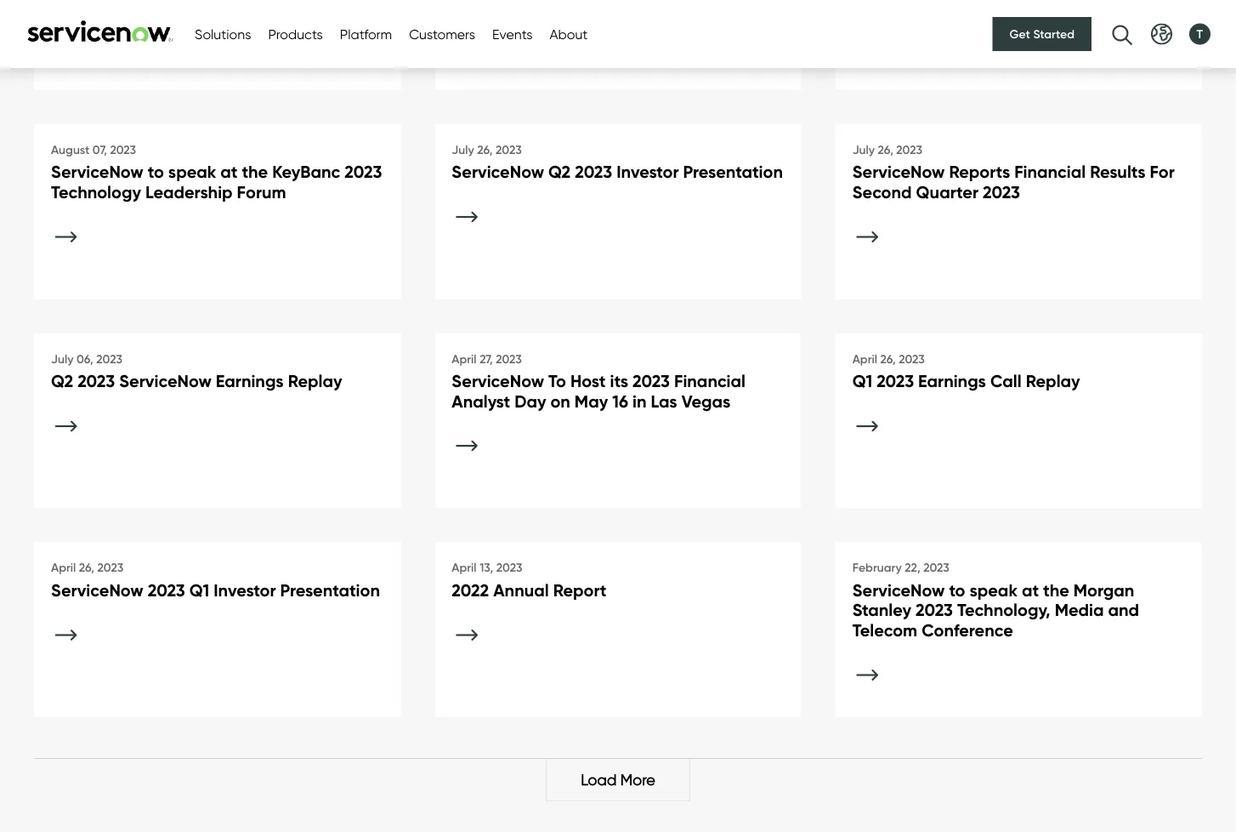Task type: vqa. For each thing, say whether or not it's contained in the screenshot.


Task type: describe. For each thing, give the bounding box(es) containing it.
load more link
[[547, 759, 690, 801]]

replay for q1 2023 earnings call replay
[[1027, 370, 1081, 392]]

las
[[651, 390, 678, 412]]

april 26, 2023 servicenow 2023 q1 investor presentation
[[51, 560, 380, 601]]

media
[[1055, 599, 1105, 621]]

q2 inside july 06, 2023 q2 2023 servicenow earnings replay
[[51, 370, 73, 392]]

servicenow for servicenow to host its 2023 financial analyst day on may 16 in las vegas
[[452, 370, 545, 392]]

july for q2 2023 servicenow earnings replay
[[51, 351, 74, 366]]

26, for servicenow q2 2023 investor presentation​
[[477, 142, 493, 157]]

may
[[575, 390, 608, 412]]

presentation​
[[684, 161, 783, 183]]

servicenow inside july 06, 2023 q2 2023 servicenow earnings replay
[[119, 370, 212, 392]]

load more
[[581, 770, 656, 788]]

servicenow for servicenow to speak at the keybanc 2023 technology leadership forum
[[51, 161, 144, 183]]

july 26, 2023 servicenow reports financial results for second quarter 2023
[[853, 142, 1176, 203]]

the for media
[[1044, 579, 1070, 601]]

keybanc
[[272, 161, 341, 183]]

august
[[51, 142, 90, 157]]

its
[[610, 370, 629, 392]]

august 07, 2023 servicenow to speak at the keybanc 2023 technology leadership forum
[[51, 142, 382, 203]]

february
[[853, 560, 902, 575]]

earnings inside april 26, 2023 q1 2023 earnings call replay
[[919, 370, 987, 392]]

26, for servicenow reports financial results for second quarter 2023
[[878, 142, 894, 157]]

26, for q1 2023 earnings call replay
[[881, 351, 896, 366]]

servicenow for servicenow 2023 q1 investor presentation
[[51, 579, 144, 601]]

get started
[[1010, 27, 1075, 41]]

2023 inside april 13, 2023 2022 annual report
[[497, 560, 523, 575]]

april 26, 2023 q1 2023 earnings call replay
[[853, 351, 1081, 392]]

servicenow for servicenow to speak at the morgan stanley 2023 technology, media and telecom conference
[[853, 579, 945, 601]]

july for servicenow q2 2023 investor presentation​
[[452, 142, 475, 157]]

2022
[[452, 579, 489, 601]]

servicenow for servicenow reports financial results for second quarter 2023
[[853, 161, 945, 183]]

technology
[[51, 181, 141, 203]]

about
[[550, 26, 588, 42]]

on
[[551, 390, 571, 412]]

analyst
[[452, 390, 511, 412]]

forum
[[237, 181, 286, 203]]

financial inside july 26, 2023 servicenow reports financial results for second quarter 2023
[[1015, 161, 1087, 183]]

at for technology,
[[1022, 579, 1040, 601]]

july 06, 2023 q2 2023 servicenow earnings replay
[[51, 351, 342, 392]]

april 27, 2023 servicenow to host its 2023 financial analyst day on may 16 in las vegas
[[452, 351, 746, 412]]

to for leadership
[[148, 161, 164, 183]]

q1 inside april 26, 2023 q1 2023 earnings call replay
[[853, 370, 873, 392]]

leadership
[[145, 181, 233, 203]]

load
[[581, 770, 617, 788]]

speak for technology,
[[970, 579, 1018, 601]]

events button
[[493, 24, 533, 44]]

platform button
[[340, 24, 392, 44]]

april 13, 2023 2022 annual report
[[452, 560, 607, 601]]

investor for presentation
[[214, 579, 276, 601]]

q1 inside april 26, 2023 servicenow 2023 q1 investor presentation
[[189, 579, 209, 601]]

products
[[268, 26, 323, 42]]

in
[[633, 390, 647, 412]]

july 26, 2023 servicenow q2 2023 investor presentation​
[[452, 142, 783, 183]]

report
[[554, 579, 607, 601]]

the for forum
[[242, 161, 268, 183]]

22,
[[905, 560, 921, 575]]

06,
[[77, 351, 93, 366]]

get started link
[[993, 17, 1092, 51]]

26, for servicenow 2023 q1 investor presentation
[[79, 560, 94, 575]]

february 22, 2023 servicenow to speak at the morgan stanley 2023 technology, media and telecom conference
[[853, 560, 1140, 640]]



Task type: locate. For each thing, give the bounding box(es) containing it.
july for servicenow reports financial results for second quarter 2023
[[853, 142, 875, 157]]

speak
[[168, 161, 216, 183], [970, 579, 1018, 601]]

presentation
[[280, 579, 380, 601]]

and
[[1109, 599, 1140, 621]]

replay
[[288, 370, 342, 392], [1027, 370, 1081, 392]]

april for servicenow to host its 2023 financial analyst day on may 16 in las vegas
[[452, 351, 477, 366]]

0 horizontal spatial earnings
[[216, 370, 284, 392]]

to
[[148, 161, 164, 183], [950, 579, 966, 601]]

2023
[[110, 142, 136, 157], [496, 142, 522, 157], [897, 142, 923, 157], [345, 161, 382, 183], [575, 161, 613, 183], [983, 181, 1021, 203], [96, 351, 123, 366], [496, 351, 522, 366], [899, 351, 926, 366], [78, 370, 115, 392], [633, 370, 670, 392], [877, 370, 915, 392], [97, 560, 124, 575], [497, 560, 523, 575], [924, 560, 950, 575], [148, 579, 185, 601], [916, 599, 954, 621]]

servicenow inside august 07, 2023 servicenow to speak at the keybanc 2023 technology leadership forum
[[51, 161, 144, 183]]

at
[[221, 161, 238, 183], [1022, 579, 1040, 601]]

1 vertical spatial speak
[[970, 579, 1018, 601]]

call
[[991, 370, 1022, 392]]

at inside august 07, 2023 servicenow to speak at the keybanc 2023 technology leadership forum
[[221, 161, 238, 183]]

0 horizontal spatial july
[[51, 351, 74, 366]]

1 vertical spatial investor
[[214, 579, 276, 601]]

replay inside april 26, 2023 q1 2023 earnings call replay
[[1027, 370, 1081, 392]]

platform
[[340, 26, 392, 42]]

1 horizontal spatial at
[[1022, 579, 1040, 601]]

26, inside july 26, 2023 servicenow q2 2023 investor presentation​
[[477, 142, 493, 157]]

1 vertical spatial to
[[950, 579, 966, 601]]

financial right in on the right of the page
[[675, 370, 746, 392]]

replay inside july 06, 2023 q2 2023 servicenow earnings replay
[[288, 370, 342, 392]]

conference
[[922, 619, 1014, 640]]

0 horizontal spatial investor
[[214, 579, 276, 601]]

1 horizontal spatial to
[[950, 579, 966, 601]]

servicenow inside july 26, 2023 servicenow q2 2023 investor presentation​
[[452, 161, 545, 183]]

servicenow inside the april 27, 2023 servicenow to host its 2023 financial analyst day on may 16 in las vegas
[[452, 370, 545, 392]]

1 horizontal spatial q2
[[549, 161, 571, 183]]

0 horizontal spatial at
[[221, 161, 238, 183]]

speak inside august 07, 2023 servicenow to speak at the keybanc 2023 technology leadership forum
[[168, 161, 216, 183]]

1 horizontal spatial q1
[[853, 370, 873, 392]]

customers
[[409, 26, 476, 42]]

telecom
[[853, 619, 918, 640]]

26, inside july 26, 2023 servicenow reports financial results for second quarter 2023
[[878, 142, 894, 157]]

1 horizontal spatial earnings
[[919, 370, 987, 392]]

second
[[853, 181, 912, 203]]

1 vertical spatial q2
[[51, 370, 73, 392]]

0 vertical spatial financial
[[1015, 161, 1087, 183]]

april
[[452, 351, 477, 366], [853, 351, 878, 366], [51, 560, 76, 575], [452, 560, 477, 575]]

investor inside april 26, 2023 servicenow 2023 q1 investor presentation
[[214, 579, 276, 601]]

about button
[[550, 24, 588, 44]]

host
[[571, 370, 606, 392]]

26,
[[477, 142, 493, 157], [878, 142, 894, 157], [881, 351, 896, 366], [79, 560, 94, 575]]

technology,
[[958, 599, 1051, 621]]

1 horizontal spatial investor
[[617, 161, 679, 183]]

investor inside july 26, 2023 servicenow q2 2023 investor presentation​
[[617, 161, 679, 183]]

1 horizontal spatial replay
[[1027, 370, 1081, 392]]

solutions button
[[195, 24, 251, 44]]

financial
[[1015, 161, 1087, 183], [675, 370, 746, 392]]

servicenow for servicenow q2 2023 investor presentation​
[[452, 161, 545, 183]]

servicenow inside july 26, 2023 servicenow reports financial results for second quarter 2023
[[853, 161, 945, 183]]

quarter
[[917, 181, 979, 203]]

results
[[1091, 161, 1146, 183]]

speak for leadership
[[168, 161, 216, 183]]

speak up conference
[[970, 579, 1018, 601]]

started
[[1034, 27, 1075, 41]]

day
[[515, 390, 547, 412]]

events
[[493, 26, 533, 42]]

april for servicenow 2023 q1 investor presentation
[[51, 560, 76, 575]]

earnings
[[216, 370, 284, 392], [919, 370, 987, 392]]

0 horizontal spatial replay
[[288, 370, 342, 392]]

1 horizontal spatial the
[[1044, 579, 1070, 601]]

speak left 'forum'
[[168, 161, 216, 183]]

for
[[1151, 161, 1176, 183]]

financial left results
[[1015, 161, 1087, 183]]

2 earnings from the left
[[919, 370, 987, 392]]

2 replay from the left
[[1027, 370, 1081, 392]]

get
[[1010, 27, 1031, 41]]

27,
[[480, 351, 493, 366]]

0 horizontal spatial financial
[[675, 370, 746, 392]]

0 horizontal spatial q2
[[51, 370, 73, 392]]

1 horizontal spatial financial
[[1015, 161, 1087, 183]]

annual
[[494, 579, 549, 601]]

2 horizontal spatial july
[[853, 142, 875, 157]]

at for leadership
[[221, 161, 238, 183]]

at left the media
[[1022, 579, 1040, 601]]

vegas
[[682, 390, 731, 412]]

earnings inside july 06, 2023 q2 2023 servicenow earnings replay
[[216, 370, 284, 392]]

solutions
[[195, 26, 251, 42]]

0 horizontal spatial to
[[148, 161, 164, 183]]

1 horizontal spatial july
[[452, 142, 475, 157]]

0 vertical spatial at
[[221, 161, 238, 183]]

to for technology,
[[950, 579, 966, 601]]

to inside august 07, 2023 servicenow to speak at the keybanc 2023 technology leadership forum
[[148, 161, 164, 183]]

0 vertical spatial q2
[[549, 161, 571, 183]]

1 vertical spatial q1
[[189, 579, 209, 601]]

07,
[[93, 142, 107, 157]]

replay for q2 2023 servicenow earnings replay
[[288, 370, 342, 392]]

to
[[549, 370, 567, 392]]

financial inside the april 27, 2023 servicenow to host its 2023 financial analyst day on may 16 in las vegas
[[675, 370, 746, 392]]

july inside july 26, 2023 servicenow reports financial results for second quarter 2023
[[853, 142, 875, 157]]

q1
[[853, 370, 873, 392], [189, 579, 209, 601]]

reports
[[950, 161, 1011, 183]]

0 horizontal spatial q1
[[189, 579, 209, 601]]

16
[[613, 390, 629, 412]]

april for q1 2023 earnings call replay
[[853, 351, 878, 366]]

the left morgan
[[1044, 579, 1070, 601]]

at inside february 22, 2023 servicenow to speak at the morgan stanley 2023 technology, media and telecom conference
[[1022, 579, 1040, 601]]

july inside july 06, 2023 q2 2023 servicenow earnings replay
[[51, 351, 74, 366]]

q2
[[549, 161, 571, 183], [51, 370, 73, 392]]

april inside april 13, 2023 2022 annual report
[[452, 560, 477, 575]]

morgan
[[1074, 579, 1135, 601]]

1 earnings from the left
[[216, 370, 284, 392]]

servicenow inside february 22, 2023 servicenow to speak at the morgan stanley 2023 technology, media and telecom conference
[[853, 579, 945, 601]]

april for 2022 annual report
[[452, 560, 477, 575]]

1 horizontal spatial speak
[[970, 579, 1018, 601]]

at left keybanc
[[221, 161, 238, 183]]

26, inside april 26, 2023 q1 2023 earnings call replay
[[881, 351, 896, 366]]

to right technology
[[148, 161, 164, 183]]

the inside february 22, 2023 servicenow to speak at the morgan stanley 2023 technology, media and telecom conference
[[1044, 579, 1070, 601]]

0 horizontal spatial the
[[242, 161, 268, 183]]

the
[[242, 161, 268, 183], [1044, 579, 1070, 601]]

0 horizontal spatial speak
[[168, 161, 216, 183]]

products button
[[268, 24, 323, 44]]

customers button
[[409, 24, 476, 44]]

investor for presentation​
[[617, 161, 679, 183]]

1 vertical spatial at
[[1022, 579, 1040, 601]]

1 replay from the left
[[288, 370, 342, 392]]

servicenow
[[51, 161, 144, 183], [452, 161, 545, 183], [853, 161, 945, 183], [119, 370, 212, 392], [452, 370, 545, 392], [51, 579, 144, 601], [853, 579, 945, 601]]

q2 inside july 26, 2023 servicenow q2 2023 investor presentation​
[[549, 161, 571, 183]]

to inside february 22, 2023 servicenow to speak at the morgan stanley 2023 technology, media and telecom conference
[[950, 579, 966, 601]]

26, inside april 26, 2023 servicenow 2023 q1 investor presentation
[[79, 560, 94, 575]]

april inside april 26, 2023 servicenow 2023 q1 investor presentation
[[51, 560, 76, 575]]

0 vertical spatial investor
[[617, 161, 679, 183]]

0 vertical spatial to
[[148, 161, 164, 183]]

april inside april 26, 2023 q1 2023 earnings call replay
[[853, 351, 878, 366]]

more
[[621, 770, 656, 788]]

april inside the april 27, 2023 servicenow to host its 2023 financial analyst day on may 16 in las vegas
[[452, 351, 477, 366]]

0 vertical spatial speak
[[168, 161, 216, 183]]

speak inside february 22, 2023 servicenow to speak at the morgan stanley 2023 technology, media and telecom conference
[[970, 579, 1018, 601]]

july
[[452, 142, 475, 157], [853, 142, 875, 157], [51, 351, 74, 366]]

july inside july 26, 2023 servicenow q2 2023 investor presentation​
[[452, 142, 475, 157]]

1 vertical spatial financial
[[675, 370, 746, 392]]

0 vertical spatial q1
[[853, 370, 873, 392]]

the inside august 07, 2023 servicenow to speak at the keybanc 2023 technology leadership forum
[[242, 161, 268, 183]]

1 vertical spatial the
[[1044, 579, 1070, 601]]

investor
[[617, 161, 679, 183], [214, 579, 276, 601]]

servicenow image
[[26, 20, 174, 42]]

servicenow inside april 26, 2023 servicenow 2023 q1 investor presentation
[[51, 579, 144, 601]]

the left keybanc
[[242, 161, 268, 183]]

to up conference
[[950, 579, 966, 601]]

stanley
[[853, 599, 912, 621]]

13,
[[480, 560, 494, 575]]

0 vertical spatial the
[[242, 161, 268, 183]]



